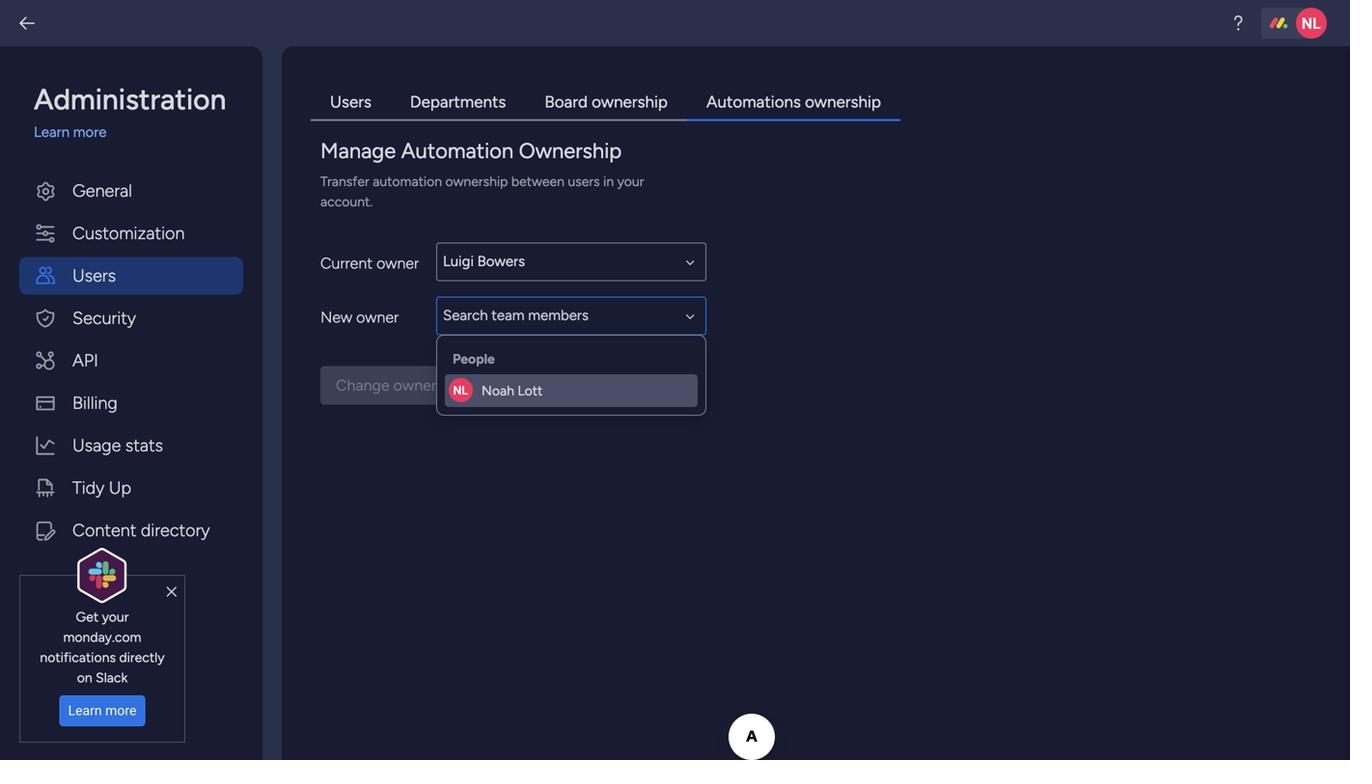 Task type: vqa. For each thing, say whether or not it's contained in the screenshot.
ownership corresponding to Board ownership
yes



Task type: describe. For each thing, give the bounding box(es) containing it.
noah
[[482, 383, 514, 399]]

more inside administration learn more
[[73, 124, 107, 141]]

lott
[[518, 383, 543, 399]]

back to workspace image
[[17, 14, 37, 33]]

on
[[77, 670, 92, 686]]

automations ownership
[[707, 92, 881, 112]]

Search team members text field
[[436, 297, 707, 335]]

learn more button
[[59, 696, 145, 727]]

customization
[[72, 223, 185, 244]]

learn more
[[68, 703, 136, 719]]

departments link
[[391, 85, 525, 121]]

help image
[[1229, 14, 1248, 33]]

automation
[[401, 138, 514, 164]]

security
[[72, 308, 136, 329]]

dapulse x slim image
[[167, 584, 177, 601]]

users link
[[311, 85, 391, 121]]

general button
[[19, 172, 243, 210]]

tidy up button
[[19, 470, 243, 507]]

stats
[[125, 435, 163, 456]]

owner for new owner
[[356, 309, 399, 327]]

up
[[109, 478, 131, 499]]

customization button
[[19, 215, 243, 252]]

tidy up
[[72, 478, 131, 499]]

owner for current owner
[[377, 255, 419, 273]]

notifications
[[40, 650, 116, 666]]

learn inside administration learn more
[[34, 124, 70, 141]]

content
[[72, 520, 136, 541]]

ownership
[[519, 138, 622, 164]]

between
[[512, 173, 565, 190]]

administration learn more
[[34, 82, 226, 141]]

administration
[[34, 82, 226, 117]]

departments
[[410, 92, 506, 112]]

noah lott
[[482, 383, 543, 399]]

in
[[603, 173, 614, 190]]

ownership inside the manage automation ownership transfer automation ownership between users in your account.
[[446, 173, 508, 190]]

people
[[453, 351, 495, 367]]



Task type: locate. For each thing, give the bounding box(es) containing it.
get your monday.com notifications directly on slack
[[40, 609, 165, 686]]

transfer
[[320, 173, 370, 190]]

more
[[73, 124, 107, 141], [105, 703, 136, 719]]

1 horizontal spatial ownership
[[592, 92, 668, 112]]

board ownership
[[545, 92, 668, 112]]

0 vertical spatial users
[[330, 92, 372, 112]]

automations ownership link
[[687, 85, 901, 121]]

billing
[[72, 393, 118, 414]]

noah lott image
[[1296, 8, 1327, 39]]

board
[[545, 92, 588, 112]]

0 horizontal spatial your
[[102, 609, 129, 625]]

usage stats button
[[19, 427, 243, 465]]

0 vertical spatial your
[[617, 173, 644, 190]]

ownership right automations on the right of page
[[805, 92, 881, 112]]

None text field
[[436, 243, 707, 281], [436, 297, 707, 335], [436, 243, 707, 281], [436, 297, 707, 335]]

directly
[[119, 650, 165, 666]]

0 vertical spatial learn
[[34, 124, 70, 141]]

users button
[[19, 257, 243, 295]]

security button
[[19, 300, 243, 337]]

automation
[[373, 173, 442, 190]]

content directory button
[[19, 512, 243, 550]]

0 horizontal spatial users
[[72, 265, 116, 286]]

ownership right board
[[592, 92, 668, 112]]

get
[[76, 609, 99, 625]]

1 vertical spatial more
[[105, 703, 136, 719]]

ownership down the automation
[[446, 173, 508, 190]]

api
[[72, 350, 98, 371]]

directory
[[141, 520, 210, 541]]

ownership for board ownership
[[592, 92, 668, 112]]

billing button
[[19, 385, 243, 422]]

users
[[330, 92, 372, 112], [72, 265, 116, 286]]

automations
[[707, 92, 801, 112]]

your up monday.com
[[102, 609, 129, 625]]

ownership inside board ownership link
[[592, 92, 668, 112]]

usage stats
[[72, 435, 163, 456]]

new owner
[[320, 309, 399, 327]]

your inside the manage automation ownership transfer automation ownership between users in your account.
[[617, 173, 644, 190]]

users inside button
[[72, 265, 116, 286]]

monday.com
[[63, 629, 141, 646]]

1 vertical spatial your
[[102, 609, 129, 625]]

owner right current
[[377, 255, 419, 273]]

your right the in
[[617, 173, 644, 190]]

manage automation ownership transfer automation ownership between users in your account.
[[320, 138, 644, 210]]

2 horizontal spatial ownership
[[805, 92, 881, 112]]

tidy
[[72, 478, 105, 499]]

more down slack
[[105, 703, 136, 719]]

0 vertical spatial more
[[73, 124, 107, 141]]

learn
[[34, 124, 70, 141], [68, 703, 102, 719]]

owner
[[377, 255, 419, 273], [356, 309, 399, 327]]

owner right new
[[356, 309, 399, 327]]

ownership for automations ownership
[[805, 92, 881, 112]]

learn down the administration
[[34, 124, 70, 141]]

current
[[320, 255, 373, 273]]

1 horizontal spatial users
[[330, 92, 372, 112]]

users up security
[[72, 265, 116, 286]]

noah lott link
[[445, 375, 698, 407]]

Search team members text field
[[436, 243, 707, 281]]

users up manage
[[330, 92, 372, 112]]

1 vertical spatial learn
[[68, 703, 102, 719]]

users
[[568, 173, 600, 190]]

more inside button
[[105, 703, 136, 719]]

account.
[[320, 194, 373, 210]]

0 vertical spatial owner
[[377, 255, 419, 273]]

learn more link
[[34, 122, 243, 143]]

1 vertical spatial owner
[[356, 309, 399, 327]]

content directory
[[72, 520, 210, 541]]

api button
[[19, 342, 243, 380]]

board ownership link
[[525, 85, 687, 121]]

your inside get your monday.com notifications directly on slack
[[102, 609, 129, 625]]

ownership inside automations ownership link
[[805, 92, 881, 112]]

usage
[[72, 435, 121, 456]]

1 vertical spatial users
[[72, 265, 116, 286]]

0 horizontal spatial ownership
[[446, 173, 508, 190]]

current owner
[[320, 255, 419, 273]]

your
[[617, 173, 644, 190], [102, 609, 129, 625]]

learn inside button
[[68, 703, 102, 719]]

1 horizontal spatial your
[[617, 173, 644, 190]]

ownership
[[592, 92, 668, 112], [805, 92, 881, 112], [446, 173, 508, 190]]

general
[[72, 181, 132, 201]]

learn down on
[[68, 703, 102, 719]]

manage
[[320, 138, 396, 164]]

new
[[320, 309, 352, 327]]

more down the administration
[[73, 124, 107, 141]]

slack
[[96, 670, 128, 686]]



